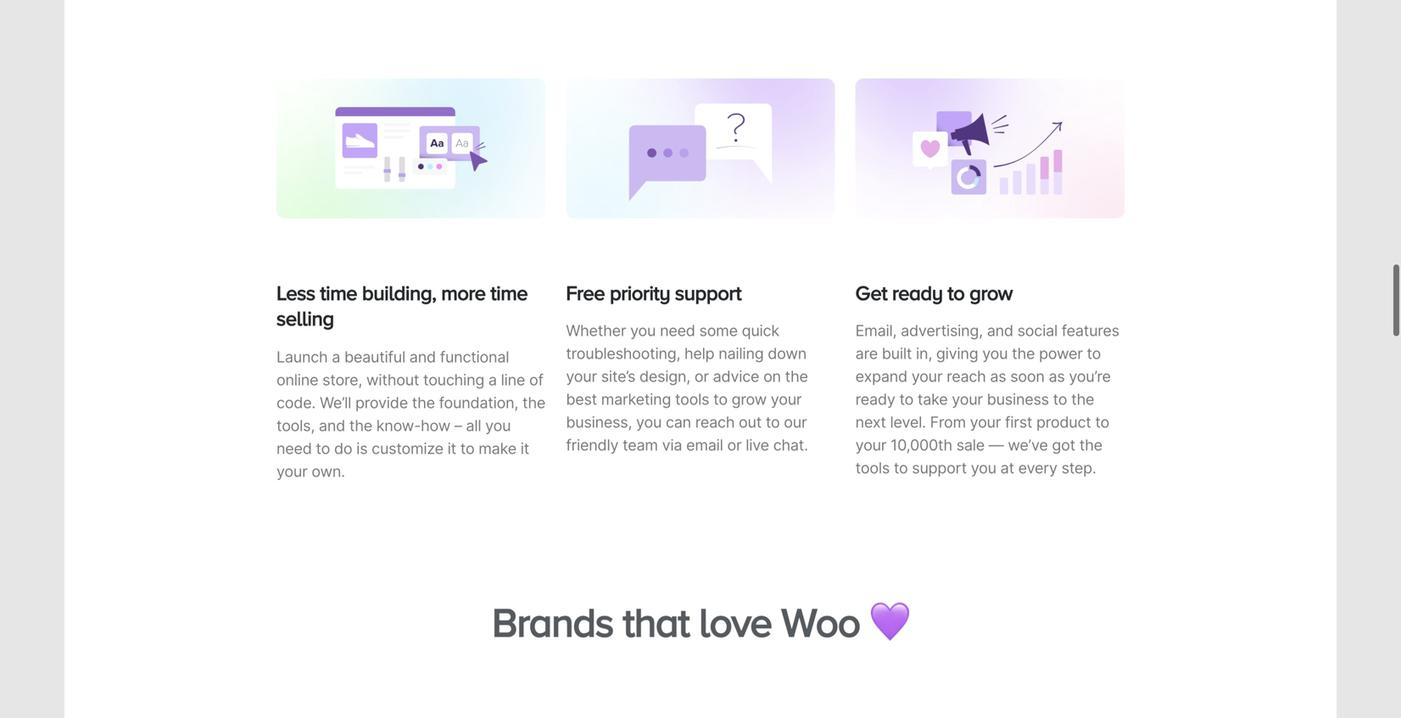 Task type: vqa. For each thing, say whether or not it's contained in the screenshot.
all
yes



Task type: describe. For each thing, give the bounding box(es) containing it.
in,
[[917, 341, 933, 360]]

you up troubleshooting,
[[631, 318, 656, 337]]

via
[[662, 433, 683, 452]]

to up advertising,
[[948, 279, 965, 302]]

to up the level.
[[900, 387, 914, 406]]

email, advertising, and social features are built in, giving you the power to expand your reach as soon as you're ready to take your business to the next level. from your first product to your 10,000th sale — we've got the tools to support you at every step.
[[856, 318, 1120, 475]]

next
[[856, 410, 887, 429]]

marketing
[[601, 387, 671, 406]]

email,
[[856, 318, 897, 337]]

the up step.
[[1080, 433, 1103, 452]]

you inside the launch a beautiful and functional online store, without touching a line of code. we'll provide the foundation, the tools, and the know-how – all you need to do is customize it to make it your own.
[[486, 413, 511, 432]]

email
[[687, 433, 724, 452]]

level.
[[891, 410, 927, 429]]

less time building, more time selling
[[277, 279, 528, 327]]

–
[[455, 413, 462, 432]]

features
[[1062, 318, 1120, 337]]

can
[[666, 410, 692, 429]]

friendly
[[566, 433, 619, 452]]

support inside email, advertising, and social features are built in, giving you the power to expand your reach as soon as you're ready to take your business to the next level. from your first product to your 10,000th sale — we've got the tools to support you at every step.
[[913, 456, 967, 475]]

get
[[856, 279, 888, 302]]

business,
[[566, 410, 632, 429]]

1 as from the left
[[991, 364, 1007, 383]]

chat.
[[774, 433, 809, 452]]

code.
[[277, 390, 316, 409]]

giving
[[937, 341, 979, 360]]

need inside the launch a beautiful and functional online store, without touching a line of code. we'll provide the foundation, the tools, and the know-how – all you need to do is customize it to make it your own.
[[277, 436, 312, 455]]

tools,
[[277, 413, 315, 432]]

0 vertical spatial grow
[[970, 279, 1013, 302]]

whether you need some quick troubleshooting, help nailing down your site's design, or advice on the best marketing tools to grow your business, you can reach out to our friendly team via email or live chat.
[[566, 318, 809, 452]]

free priority support
[[566, 279, 742, 302]]

built
[[882, 341, 912, 360]]

to up product
[[1054, 387, 1068, 406]]

beautiful
[[345, 345, 406, 363]]

step.
[[1062, 456, 1097, 475]]

woo
[[782, 595, 861, 640]]

team
[[623, 433, 658, 452]]

the up how
[[412, 390, 435, 409]]

customize
[[372, 436, 444, 455]]

sale
[[957, 433, 985, 452]]

functional
[[440, 345, 509, 363]]

launch a beautiful and functional online store, without touching a line of code. we'll provide the foundation, the tools, and the know-how – all you need to do is customize it to make it your own.
[[277, 345, 546, 478]]

advertising,
[[901, 318, 984, 337]]

every
[[1019, 456, 1058, 475]]

is
[[357, 436, 368, 455]]

need inside whether you need some quick troubleshooting, help nailing down your site's design, or advice on the best marketing tools to grow your business, you can reach out to our friendly team via email or live chat.
[[660, 318, 696, 337]]

some
[[700, 318, 738, 337]]

product
[[1037, 410, 1092, 429]]

the down of
[[523, 390, 546, 409]]

your down in,
[[912, 364, 943, 383]]

touching
[[423, 367, 485, 386]]

your inside the launch a beautiful and functional online store, without touching a line of code. we'll provide the foundation, the tools, and the know-how – all you need to do is customize it to make it your own.
[[277, 459, 308, 478]]

your up best
[[566, 364, 597, 383]]

get ready to grow
[[856, 279, 1013, 302]]

online
[[277, 367, 319, 386]]

launch
[[277, 345, 328, 363]]

foundation,
[[439, 390, 519, 409]]

tools inside whether you need some quick troubleshooting, help nailing down your site's design, or advice on the best marketing tools to grow your business, you can reach out to our friendly team via email or live chat.
[[675, 387, 710, 406]]

your up "our"
[[771, 387, 802, 406]]

1 vertical spatial and
[[410, 345, 436, 363]]

reach inside whether you need some quick troubleshooting, help nailing down your site's design, or advice on the best marketing tools to grow your business, you can reach out to our friendly team via email or live chat.
[[696, 410, 735, 429]]

line
[[501, 367, 525, 386]]

we'll
[[320, 390, 352, 409]]

from
[[931, 410, 966, 429]]

provide
[[356, 390, 408, 409]]

design,
[[640, 364, 691, 383]]

the up is
[[350, 413, 373, 432]]

your up 'from'
[[952, 387, 983, 406]]

know-
[[377, 413, 421, 432]]

2 as from the left
[[1049, 364, 1065, 383]]

reach inside email, advertising, and social features are built in, giving you the power to expand your reach as soon as you're ready to take your business to the next level. from your first product to your 10,000th sale — we've got the tools to support you at every step.
[[947, 364, 987, 383]]

help
[[685, 341, 715, 360]]

whether
[[566, 318, 627, 337]]

nailing
[[719, 341, 764, 360]]

2 it from the left
[[521, 436, 530, 455]]

the inside whether you need some quick troubleshooting, help nailing down your site's design, or advice on the best marketing tools to grow your business, you can reach out to our friendly team via email or live chat.
[[786, 364, 809, 383]]

building,
[[362, 279, 437, 302]]



Task type: locate. For each thing, give the bounding box(es) containing it.
2 vertical spatial and
[[319, 413, 345, 432]]

do
[[334, 436, 353, 455]]

own.
[[312, 459, 345, 478]]

0 vertical spatial or
[[695, 364, 709, 383]]

it right make
[[521, 436, 530, 455]]

or
[[695, 364, 709, 383], [728, 433, 742, 452]]

tools up can
[[675, 387, 710, 406]]

best
[[566, 387, 597, 406]]

2 horizontal spatial and
[[988, 318, 1014, 337]]

grow up advertising,
[[970, 279, 1013, 302]]

quick
[[742, 318, 780, 337]]

business
[[988, 387, 1050, 406]]

soon
[[1011, 364, 1045, 383]]

0 horizontal spatial time
[[320, 279, 357, 302]]

the
[[1013, 341, 1036, 360], [786, 364, 809, 383], [1072, 387, 1095, 406], [412, 390, 435, 409], [523, 390, 546, 409], [350, 413, 373, 432], [1080, 433, 1103, 452]]

ready up advertising,
[[893, 279, 943, 302]]

time up selling
[[320, 279, 357, 302]]

to down all
[[461, 436, 475, 455]]

grow up out
[[732, 387, 767, 406]]

as left soon
[[991, 364, 1007, 383]]

expand
[[856, 364, 908, 383]]

1 horizontal spatial reach
[[947, 364, 987, 383]]

social
[[1018, 318, 1058, 337]]

1 horizontal spatial a
[[489, 367, 497, 386]]

reach up email
[[696, 410, 735, 429]]

0 horizontal spatial need
[[277, 436, 312, 455]]

to right out
[[766, 410, 780, 429]]

time
[[320, 279, 357, 302], [491, 279, 528, 302]]

to down features on the right
[[1088, 341, 1102, 360]]

the up soon
[[1013, 341, 1036, 360]]

your down next
[[856, 433, 887, 452]]

as
[[991, 364, 1007, 383], [1049, 364, 1065, 383]]

you're
[[1070, 364, 1112, 383]]

support down 10,000th
[[913, 456, 967, 475]]

you
[[631, 318, 656, 337], [983, 341, 1008, 360], [637, 410, 662, 429], [486, 413, 511, 432], [971, 456, 997, 475]]

support up some
[[675, 279, 742, 302]]

priority
[[610, 279, 671, 302]]

down
[[768, 341, 807, 360]]

troubleshooting,
[[566, 341, 681, 360]]

tools inside email, advertising, and social features are built in, giving you the power to expand your reach as soon as you're ready to take your business to the next level. from your first product to your 10,000th sale — we've got the tools to support you at every step.
[[856, 456, 890, 475]]

2 time from the left
[[491, 279, 528, 302]]

1 horizontal spatial tools
[[856, 456, 890, 475]]

1 horizontal spatial support
[[913, 456, 967, 475]]

power
[[1040, 341, 1083, 360]]

at
[[1001, 456, 1015, 475]]

1 vertical spatial ready
[[856, 387, 896, 406]]

0 vertical spatial support
[[675, 279, 742, 302]]

0 horizontal spatial grow
[[732, 387, 767, 406]]

how
[[421, 413, 451, 432]]

to right product
[[1096, 410, 1110, 429]]

need
[[660, 318, 696, 337], [277, 436, 312, 455]]

1 time from the left
[[320, 279, 357, 302]]

your
[[566, 364, 597, 383], [912, 364, 943, 383], [771, 387, 802, 406], [952, 387, 983, 406], [971, 410, 1002, 429], [856, 433, 887, 452], [277, 459, 308, 478]]

1 it from the left
[[448, 436, 457, 455]]

more
[[442, 279, 486, 302]]

1 vertical spatial need
[[277, 436, 312, 455]]

a
[[332, 345, 340, 363], [489, 367, 497, 386]]

brands
[[492, 595, 614, 640]]

love
[[699, 595, 772, 640]]

0 vertical spatial ready
[[893, 279, 943, 302]]

got
[[1053, 433, 1076, 452]]

your up —
[[971, 410, 1002, 429]]

tools
[[675, 387, 710, 406], [856, 456, 890, 475]]

0 horizontal spatial reach
[[696, 410, 735, 429]]

1 horizontal spatial time
[[491, 279, 528, 302]]

grow inside whether you need some quick troubleshooting, help nailing down your site's design, or advice on the best marketing tools to grow your business, you can reach out to our friendly team via email or live chat.
[[732, 387, 767, 406]]

tools down next
[[856, 456, 890, 475]]

—
[[989, 433, 1004, 452]]

ready up next
[[856, 387, 896, 406]]

1 horizontal spatial or
[[728, 433, 742, 452]]

first
[[1006, 410, 1033, 429]]

live
[[746, 433, 770, 452]]

as down power
[[1049, 364, 1065, 383]]

0 vertical spatial a
[[332, 345, 340, 363]]

0 horizontal spatial or
[[695, 364, 709, 383]]

and down we'll
[[319, 413, 345, 432]]

or down help
[[695, 364, 709, 383]]

you left at
[[971, 456, 997, 475]]

1 horizontal spatial grow
[[970, 279, 1013, 302]]

1 vertical spatial grow
[[732, 387, 767, 406]]

1 vertical spatial or
[[728, 433, 742, 452]]

and
[[988, 318, 1014, 337], [410, 345, 436, 363], [319, 413, 345, 432]]

0 vertical spatial need
[[660, 318, 696, 337]]

less
[[277, 279, 315, 302]]

and inside email, advertising, and social features are built in, giving you the power to expand your reach as soon as you're ready to take your business to the next level. from your first product to your 10,000th sale — we've got the tools to support you at every step.
[[988, 318, 1014, 337]]

take
[[918, 387, 948, 406]]

0 vertical spatial reach
[[947, 364, 987, 383]]

grow
[[970, 279, 1013, 302], [732, 387, 767, 406]]

10,000th
[[891, 433, 953, 452]]

you up make
[[486, 413, 511, 432]]

on
[[764, 364, 781, 383]]

all
[[466, 413, 482, 432]]

it down –
[[448, 436, 457, 455]]

need down tools,
[[277, 436, 312, 455]]

our
[[784, 410, 807, 429]]

to down advice
[[714, 387, 728, 406]]

selling
[[277, 304, 334, 327]]

1 vertical spatial tools
[[856, 456, 890, 475]]

0 horizontal spatial it
[[448, 436, 457, 455]]

of
[[530, 367, 544, 386]]

support
[[675, 279, 742, 302], [913, 456, 967, 475]]

💜
[[870, 595, 910, 640]]

or left live at right bottom
[[728, 433, 742, 452]]

0 horizontal spatial tools
[[675, 387, 710, 406]]

0 horizontal spatial and
[[319, 413, 345, 432]]

out
[[739, 410, 762, 429]]

1 horizontal spatial it
[[521, 436, 530, 455]]

you right giving
[[983, 341, 1008, 360]]

1 horizontal spatial as
[[1049, 364, 1065, 383]]

and left social
[[988, 318, 1014, 337]]

site's
[[601, 364, 636, 383]]

ready
[[893, 279, 943, 302], [856, 387, 896, 406]]

time right more
[[491, 279, 528, 302]]

we've
[[1009, 433, 1049, 452]]

0 horizontal spatial a
[[332, 345, 340, 363]]

0 vertical spatial tools
[[675, 387, 710, 406]]

1 horizontal spatial and
[[410, 345, 436, 363]]

reach
[[947, 364, 987, 383], [696, 410, 735, 429]]

ready inside email, advertising, and social features are built in, giving you the power to expand your reach as soon as you're ready to take your business to the next level. from your first product to your 10,000th sale — we've got the tools to support you at every step.
[[856, 387, 896, 406]]

advice
[[713, 364, 760, 383]]

the down you're
[[1072, 387, 1095, 406]]

you up the team
[[637, 410, 662, 429]]

are
[[856, 341, 878, 360]]

your left own.
[[277, 459, 308, 478]]

a up store,
[[332, 345, 340, 363]]

brands that love woo 💜
[[492, 595, 910, 640]]

0 horizontal spatial as
[[991, 364, 1007, 383]]

make
[[479, 436, 517, 455]]

that
[[623, 595, 690, 640]]

it
[[448, 436, 457, 455], [521, 436, 530, 455]]

1 horizontal spatial need
[[660, 318, 696, 337]]

the right on
[[786, 364, 809, 383]]

a left line
[[489, 367, 497, 386]]

and up the without
[[410, 345, 436, 363]]

to down 10,000th
[[894, 456, 908, 475]]

without
[[367, 367, 419, 386]]

1 vertical spatial reach
[[696, 410, 735, 429]]

0 vertical spatial and
[[988, 318, 1014, 337]]

to left do
[[316, 436, 330, 455]]

1 vertical spatial a
[[489, 367, 497, 386]]

need up help
[[660, 318, 696, 337]]

free
[[566, 279, 605, 302]]

0 horizontal spatial support
[[675, 279, 742, 302]]

1 vertical spatial support
[[913, 456, 967, 475]]

store,
[[323, 367, 362, 386]]

reach down giving
[[947, 364, 987, 383]]



